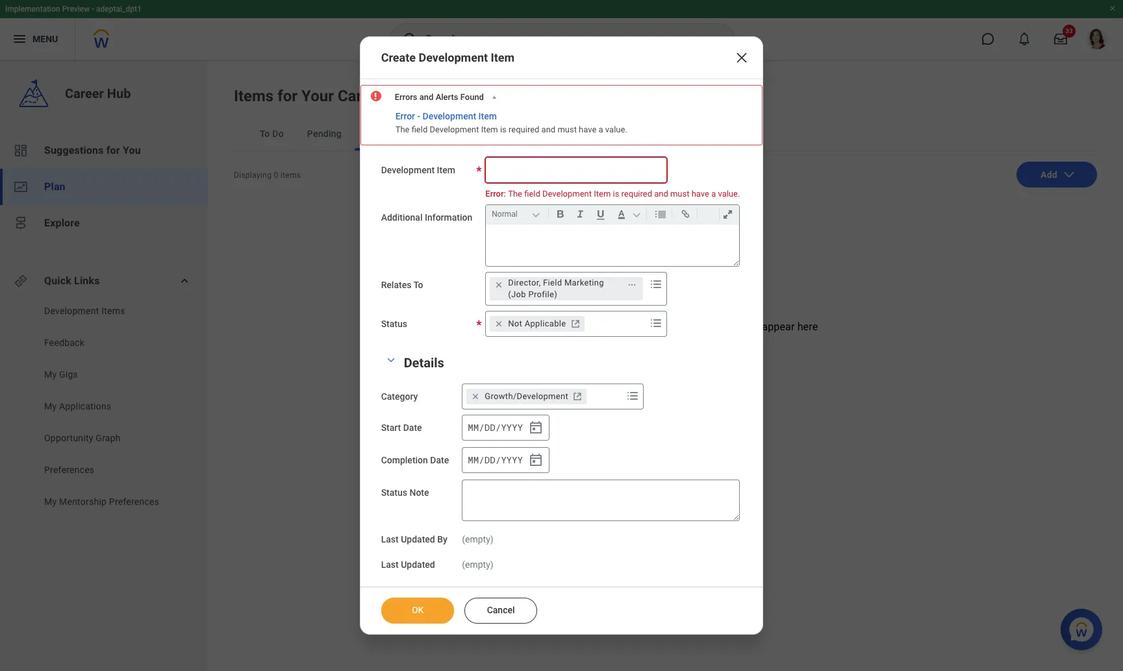 Task type: locate. For each thing, give the bounding box(es) containing it.
applicable
[[525, 319, 566, 329]]

list
[[0, 133, 208, 242], [0, 305, 208, 512]]

and up development item text field
[[541, 125, 555, 135]]

have up link icon
[[692, 189, 709, 199]]

2 vertical spatial and
[[654, 189, 668, 199]]

is up normal group
[[613, 189, 619, 199]]

note
[[409, 488, 429, 498]]

prompts image right your
[[648, 316, 664, 332]]

- right "error"
[[417, 111, 420, 122]]

1 horizontal spatial must
[[670, 189, 689, 199]]

2 vertical spatial prompts image
[[625, 389, 641, 404]]

items
[[280, 171, 301, 180]]

updated for last updated
[[401, 560, 435, 570]]

plan link
[[0, 169, 208, 205]]

have inside error - development item the field development item is required and must have a value.
[[579, 125, 597, 135]]

2 dd from the top
[[484, 454, 495, 466]]

start date group
[[462, 415, 550, 441]]

2 mm from the top
[[468, 454, 479, 466]]

1 vertical spatial x small image
[[493, 318, 506, 331]]

0 vertical spatial status
[[381, 319, 407, 330]]

x small image up start date group
[[469, 391, 482, 404]]

x small image inside not applicable, press delete to clear value, ctrl + enter opens in new window. option
[[493, 318, 506, 331]]

my left gigs
[[44, 370, 57, 380]]

0 vertical spatial (empty)
[[462, 535, 493, 545]]

error:
[[485, 189, 506, 199]]

2 status from the top
[[381, 488, 407, 498]]

pending button
[[297, 117, 352, 151]]

preferences down opportunity
[[44, 465, 94, 475]]

1 vertical spatial my
[[44, 401, 57, 412]]

dd down start date group
[[484, 454, 495, 466]]

my gigs
[[44, 370, 78, 380]]

1 vertical spatial to
[[413, 280, 423, 291]]

0 vertical spatial calendar image
[[528, 421, 544, 436]]

1 mm / dd / yyyy from the top
[[468, 422, 523, 434]]

0 vertical spatial the
[[395, 125, 409, 135]]

dd
[[484, 422, 495, 434], [484, 454, 495, 466]]

must
[[558, 125, 577, 135], [670, 189, 689, 199]]

3 my from the top
[[44, 497, 57, 507]]

value. inside error - development item the field development item is required and must have a value.
[[605, 125, 627, 135]]

value. up development item text field
[[605, 125, 627, 135]]

0 vertical spatial yyyy
[[501, 422, 523, 434]]

tab list
[[234, 117, 1097, 151]]

1 vertical spatial have
[[692, 189, 709, 199]]

0 horizontal spatial field
[[412, 125, 428, 135]]

-
[[92, 5, 94, 14], [417, 111, 420, 122]]

1 horizontal spatial date
[[430, 456, 449, 466]]

date
[[403, 423, 422, 434], [430, 456, 449, 466]]

1 dd from the top
[[484, 422, 495, 434]]

1 vertical spatial dd
[[484, 454, 495, 466]]

my mentorship preferences link
[[43, 496, 176, 509]]

search image
[[402, 31, 418, 47]]

close environment banner image
[[1109, 5, 1117, 12]]

career left hub
[[65, 86, 104, 101]]

0 horizontal spatial must
[[558, 125, 577, 135]]

mm / dd / yyyy inside start date group
[[468, 422, 523, 434]]

1 horizontal spatial required
[[621, 189, 652, 199]]

(job
[[508, 290, 526, 300]]

mm
[[468, 422, 479, 434], [468, 454, 479, 466]]

the right error: in the top left of the page
[[508, 189, 522, 199]]

start
[[381, 423, 401, 434]]

(empty)
[[462, 535, 493, 545], [462, 560, 493, 570]]

status inside the details group
[[381, 488, 407, 498]]

0 horizontal spatial for
[[106, 144, 120, 157]]

for for your
[[277, 87, 298, 105]]

0 horizontal spatial the
[[395, 125, 409, 135]]

items you complete for your career development will appear here
[[513, 321, 818, 333]]

1 horizontal spatial field
[[524, 189, 540, 199]]

0 horizontal spatial to
[[260, 129, 270, 139]]

0 vertical spatial value.
[[605, 125, 627, 135]]

2 horizontal spatial items
[[513, 321, 540, 333]]

mm / dd / yyyy up completion date group
[[468, 422, 523, 434]]

0 horizontal spatial date
[[403, 423, 422, 434]]

normal group
[[489, 206, 742, 225]]

implementation preview -   adeptai_dpt1 banner
[[0, 0, 1123, 60]]

2 my from the top
[[44, 401, 57, 412]]

0 vertical spatial date
[[403, 423, 422, 434]]

field
[[543, 278, 562, 288]]

and
[[419, 92, 434, 102], [541, 125, 555, 135], [654, 189, 668, 199]]

2 (empty) from the top
[[462, 560, 493, 570]]

do
[[272, 129, 284, 139]]

0 vertical spatial to
[[260, 129, 270, 139]]

0 vertical spatial mm / dd / yyyy
[[468, 422, 523, 434]]

inbox large image
[[1054, 32, 1067, 45]]

2 vertical spatial for
[[609, 321, 622, 333]]

1 horizontal spatial -
[[417, 111, 420, 122]]

for left your at the left
[[277, 87, 298, 105]]

0 vertical spatial list
[[0, 133, 208, 242]]

have
[[579, 125, 597, 135], [692, 189, 709, 199]]

your
[[625, 321, 645, 333]]

and inside error - development item the field development item is required and must have a value.
[[541, 125, 555, 135]]

ext link image
[[571, 391, 584, 404]]

2 vertical spatial x small image
[[469, 391, 482, 404]]

mentorship
[[59, 497, 107, 507]]

0 vertical spatial and
[[419, 92, 434, 102]]

yyyy for start date
[[501, 422, 523, 434]]

1 vertical spatial list
[[0, 305, 208, 512]]

(empty) up cancel on the bottom left of the page
[[462, 560, 493, 570]]

1 vertical spatial prompts image
[[648, 316, 664, 332]]

error: the field development item is required and must have a value.
[[485, 189, 740, 199]]

2 calendar image from the top
[[528, 453, 544, 469]]

1 horizontal spatial to
[[413, 280, 423, 291]]

found
[[460, 92, 484, 102]]

yyyy down start date group
[[501, 454, 523, 466]]

0 vertical spatial preferences
[[44, 465, 94, 475]]

to left do
[[260, 129, 270, 139]]

alerts
[[436, 92, 458, 102]]

updated down last updated by
[[401, 560, 435, 570]]

not applicable element
[[508, 319, 566, 330]]

1 status from the top
[[381, 319, 407, 330]]

for for you
[[106, 144, 120, 157]]

mm / dd / yyyy for start date
[[468, 422, 523, 434]]

career
[[65, 86, 104, 101], [338, 87, 384, 105]]

1 horizontal spatial and
[[541, 125, 555, 135]]

to
[[260, 129, 270, 139], [413, 280, 423, 291]]

yyyy inside start date group
[[501, 422, 523, 434]]

to inside button
[[260, 129, 270, 139]]

0 vertical spatial field
[[412, 125, 428, 135]]

to do button
[[249, 117, 294, 151]]

mm / dd / yyyy down start date group
[[468, 454, 523, 466]]

development item
[[381, 165, 455, 175]]

1 vertical spatial the
[[508, 189, 522, 199]]

required
[[509, 125, 539, 135], [621, 189, 652, 199]]

item
[[491, 51, 515, 64], [478, 111, 497, 122], [481, 125, 498, 135], [437, 165, 455, 175], [594, 189, 611, 199]]

error
[[395, 111, 415, 122]]

- right preview
[[92, 5, 94, 14]]

calendar image down start date group
[[528, 453, 544, 469]]

1 vertical spatial yyyy
[[501, 454, 523, 466]]

1 horizontal spatial value.
[[718, 189, 740, 199]]

prompts image for status
[[648, 316, 664, 332]]

1 vertical spatial status
[[381, 488, 407, 498]]

x small image for status
[[493, 318, 506, 331]]

/
[[479, 422, 484, 434], [495, 422, 501, 434], [479, 454, 484, 466], [495, 454, 501, 466]]

0 vertical spatial dd
[[484, 422, 495, 434]]

0 vertical spatial for
[[277, 87, 298, 105]]

onboarding home image
[[13, 179, 29, 195]]

calendar image inside start date group
[[528, 421, 544, 436]]

bold image
[[552, 207, 569, 222]]

- inside banner
[[92, 5, 94, 14]]

date for completion date
[[430, 456, 449, 466]]

field
[[412, 125, 428, 135], [524, 189, 540, 199]]

completed button
[[355, 117, 421, 151]]

details dialog
[[360, 36, 763, 635]]

2 last from the top
[[381, 560, 399, 570]]

x small image left (job
[[493, 279, 506, 292]]

date for start date
[[403, 423, 422, 434]]

0 vertical spatial have
[[579, 125, 597, 135]]

must up development item text field
[[558, 125, 577, 135]]

yyyy up completion date group
[[501, 422, 523, 434]]

1 last from the top
[[381, 535, 399, 545]]

2 mm / dd / yyyy from the top
[[468, 454, 523, 466]]

last down last updated by
[[381, 560, 399, 570]]

2 yyyy from the top
[[501, 454, 523, 466]]

1 vertical spatial a
[[711, 189, 716, 199]]

preferences link
[[43, 464, 176, 477]]

profile logan mcneil element
[[1079, 25, 1115, 53]]

0 vertical spatial required
[[509, 125, 539, 135]]

is up error: in the top left of the page
[[500, 125, 507, 135]]

exclamation image
[[370, 92, 380, 101]]

0 vertical spatial x small image
[[493, 279, 506, 292]]

items for your career development
[[234, 87, 481, 105]]

0 horizontal spatial preferences
[[44, 465, 94, 475]]

the inside error - development item the field development item is required and must have a value.
[[395, 125, 409, 135]]

completion date group
[[462, 448, 550, 474]]

development up feedback
[[44, 306, 99, 316]]

yyyy
[[501, 422, 523, 434], [501, 454, 523, 466]]

1 vertical spatial (empty)
[[462, 560, 493, 570]]

calendar image inside completion date group
[[528, 453, 544, 469]]

my left mentorship
[[44, 497, 57, 507]]

the
[[395, 125, 409, 135], [508, 189, 522, 199]]

development
[[419, 51, 488, 64], [388, 87, 481, 105], [423, 111, 476, 122], [430, 125, 479, 135], [381, 165, 435, 175], [542, 189, 592, 199], [44, 306, 99, 316]]

0 vertical spatial my
[[44, 370, 57, 380]]

1 vertical spatial updated
[[401, 560, 435, 570]]

1 vertical spatial -
[[417, 111, 420, 122]]

date right completion
[[430, 456, 449, 466]]

suggestions
[[44, 144, 104, 157]]

status left note
[[381, 488, 407, 498]]

mm up completion date group
[[468, 422, 479, 434]]

1 vertical spatial mm / dd / yyyy
[[468, 454, 523, 466]]

1 (empty) from the top
[[462, 535, 493, 545]]

0 vertical spatial mm
[[468, 422, 479, 434]]

prompts image
[[648, 277, 664, 293], [648, 316, 664, 332], [625, 389, 641, 404]]

yyyy inside completion date group
[[501, 454, 523, 466]]

for left you
[[106, 144, 120, 157]]

caret up image
[[490, 93, 499, 102]]

1 horizontal spatial the
[[508, 189, 522, 199]]

to inside details dialog
[[413, 280, 423, 291]]

will
[[744, 321, 759, 333]]

2 updated from the top
[[401, 560, 435, 570]]

status for status note
[[381, 488, 407, 498]]

items
[[234, 87, 274, 105], [101, 306, 125, 316], [513, 321, 540, 333]]

status up chevron down image
[[381, 319, 407, 330]]

0 horizontal spatial required
[[509, 125, 539, 135]]

your
[[301, 87, 334, 105]]

not applicable
[[508, 319, 566, 329]]

1 vertical spatial calendar image
[[528, 453, 544, 469]]

implementation
[[5, 5, 60, 14]]

create
[[381, 51, 416, 64]]

0 horizontal spatial career
[[65, 86, 104, 101]]

prompts image right related actions image
[[648, 277, 664, 293]]

0 vertical spatial prompts image
[[648, 277, 664, 293]]

mm inside completion date group
[[468, 454, 479, 466]]

and up 'bulleted list' image
[[654, 189, 668, 199]]

1 calendar image from the top
[[528, 421, 544, 436]]

(empty) for last updated
[[462, 560, 493, 570]]

Development Item text field
[[485, 157, 667, 183]]

0 vertical spatial -
[[92, 5, 94, 14]]

2 vertical spatial my
[[44, 497, 57, 507]]

dd for start date
[[484, 422, 495, 434]]

1 vertical spatial for
[[106, 144, 120, 157]]

and left alerts
[[419, 92, 434, 102]]

feedback
[[44, 338, 85, 348]]

1 list from the top
[[0, 133, 208, 242]]

my down my gigs
[[44, 401, 57, 412]]

dd inside completion date group
[[484, 454, 495, 466]]

dashboard image
[[13, 143, 29, 158]]

required inside error - development item the field development item is required and must have a value.
[[509, 125, 539, 135]]

my for my gigs
[[44, 370, 57, 380]]

have up development item text field
[[579, 125, 597, 135]]

field up normal popup button
[[524, 189, 540, 199]]

(empty) right by
[[462, 535, 493, 545]]

calendar image down the growth/development, press delete to clear value, ctrl + enter opens in new window. option
[[528, 421, 544, 436]]

1 vertical spatial value.
[[718, 189, 740, 199]]

last for last updated
[[381, 560, 399, 570]]

list containing development items
[[0, 305, 208, 512]]

updated
[[401, 535, 435, 545], [401, 560, 435, 570]]

not
[[508, 319, 522, 329]]

0 vertical spatial items
[[234, 87, 274, 105]]

cancel button
[[464, 598, 537, 624]]

mm / dd / yyyy inside completion date group
[[468, 454, 523, 466]]

1 vertical spatial last
[[381, 560, 399, 570]]

is
[[500, 125, 507, 135], [613, 189, 619, 199]]

Status Note text field
[[462, 480, 740, 522]]

0 horizontal spatial value.
[[605, 125, 627, 135]]

1 vertical spatial date
[[430, 456, 449, 466]]

field inside error - development item the field development item is required and must have a value.
[[412, 125, 428, 135]]

related actions image
[[628, 281, 637, 290]]

1 vertical spatial mm
[[468, 454, 479, 466]]

for
[[277, 87, 298, 105], [106, 144, 120, 157], [609, 321, 622, 333]]

details button
[[404, 356, 444, 371]]

0 vertical spatial must
[[558, 125, 577, 135]]

1 vertical spatial required
[[621, 189, 652, 199]]

0 vertical spatial last
[[381, 535, 399, 545]]

for left your
[[609, 321, 622, 333]]

development up error - development item link on the left top of the page
[[388, 87, 481, 105]]

value. up maximize image
[[718, 189, 740, 199]]

must inside error - development item the field development item is required and must have a value.
[[558, 125, 577, 135]]

dd inside start date group
[[484, 422, 495, 434]]

0 horizontal spatial is
[[500, 125, 507, 135]]

1 my from the top
[[44, 370, 57, 380]]

0 vertical spatial is
[[500, 125, 507, 135]]

value.
[[605, 125, 627, 135], [718, 189, 740, 199]]

0 horizontal spatial -
[[92, 5, 94, 14]]

1 horizontal spatial is
[[613, 189, 619, 199]]

mm down start date group
[[468, 454, 479, 466]]

1 yyyy from the top
[[501, 422, 523, 434]]

0 horizontal spatial a
[[599, 125, 603, 135]]

0 vertical spatial updated
[[401, 535, 435, 545]]

to right relates
[[413, 280, 423, 291]]

- inside error - development item the field development item is required and must have a value.
[[417, 111, 420, 122]]

1 updated from the top
[[401, 535, 435, 545]]

0 vertical spatial a
[[599, 125, 603, 135]]

x small image for category
[[469, 391, 482, 404]]

date right start in the left bottom of the page
[[403, 423, 422, 434]]

development down 'completed'
[[381, 165, 435, 175]]

x small image left not
[[493, 318, 506, 331]]

Additional Information text field
[[486, 225, 739, 267]]

field down "error"
[[412, 125, 428, 135]]

1 vertical spatial field
[[524, 189, 540, 199]]

mm inside start date group
[[468, 422, 479, 434]]

my gigs link
[[43, 368, 176, 381]]

calendar image
[[528, 421, 544, 436], [528, 453, 544, 469]]

1 horizontal spatial career
[[338, 87, 384, 105]]

2 list from the top
[[0, 305, 208, 512]]

dd up completion date group
[[484, 422, 495, 434]]

updated left by
[[401, 535, 435, 545]]

explore
[[44, 217, 80, 229]]

mm for completion date
[[468, 454, 479, 466]]

x small image
[[493, 279, 506, 292], [493, 318, 506, 331], [469, 391, 482, 404]]

preview
[[62, 5, 90, 14]]

1 vertical spatial preferences
[[109, 497, 159, 507]]

1 vertical spatial and
[[541, 125, 555, 135]]

errors and alerts found
[[395, 92, 484, 102]]

preferences down preferences link
[[109, 497, 159, 507]]

prompts image inside the details group
[[625, 389, 641, 404]]

2 vertical spatial items
[[513, 321, 540, 333]]

the down "error"
[[395, 125, 409, 135]]

1 horizontal spatial for
[[277, 87, 298, 105]]

1 vertical spatial items
[[101, 306, 125, 316]]

1 mm from the top
[[468, 422, 479, 434]]

1 horizontal spatial items
[[234, 87, 274, 105]]

career right your at the left
[[338, 87, 384, 105]]

my for my applications
[[44, 401, 57, 412]]

prompts image for relates to
[[648, 277, 664, 293]]

chevron down image
[[383, 356, 399, 365]]

status
[[381, 319, 407, 330], [381, 488, 407, 498]]

last
[[381, 535, 399, 545], [381, 560, 399, 570]]

must up link icon
[[670, 189, 689, 199]]

prompts image right ext link image at the right
[[625, 389, 641, 404]]

0 horizontal spatial have
[[579, 125, 597, 135]]

opportunity
[[44, 433, 93, 444]]

last up last updated
[[381, 535, 399, 545]]



Task type: vqa. For each thing, say whether or not it's contained in the screenshot.
"More"
no



Task type: describe. For each thing, give the bounding box(es) containing it.
development down alerts
[[423, 111, 476, 122]]

applications
[[59, 401, 111, 412]]

you
[[542, 321, 559, 333]]

opportunity graph
[[44, 433, 121, 444]]

displaying
[[234, 171, 272, 180]]

hub
[[107, 86, 131, 101]]

not applicable, press delete to clear value, ctrl + enter opens in new window. option
[[490, 317, 584, 332]]

director,
[[508, 278, 541, 288]]

maximize image
[[719, 207, 737, 222]]

profile)
[[528, 290, 557, 300]]

suggestions for you
[[44, 144, 141, 157]]

details
[[404, 356, 444, 371]]

errors
[[395, 92, 417, 102]]

completed
[[365, 129, 411, 139]]

development items
[[44, 306, 125, 316]]

items for items you complete for your career development will appear here
[[513, 321, 540, 333]]

growth/development
[[485, 392, 568, 402]]

ok
[[411, 605, 423, 616]]

you
[[123, 144, 141, 157]]

director, field marketing (job profile)
[[508, 278, 604, 300]]

list containing suggestions for you
[[0, 133, 208, 242]]

details group
[[381, 353, 742, 572]]

prompts image for category
[[625, 389, 641, 404]]

plan
[[44, 181, 65, 193]]

1 horizontal spatial have
[[692, 189, 709, 199]]

completion date
[[381, 456, 449, 466]]

1 horizontal spatial preferences
[[109, 497, 159, 507]]

by
[[437, 535, 447, 545]]

complete
[[562, 321, 606, 333]]

tab list containing to do
[[234, 117, 1097, 151]]

mm for start date
[[468, 422, 479, 434]]

create development item
[[381, 51, 515, 64]]

notifications large image
[[1018, 32, 1031, 45]]

marketing
[[564, 278, 604, 288]]

x small image for relates to
[[493, 279, 506, 292]]

additional
[[381, 213, 423, 223]]

error - development item link
[[395, 111, 497, 123]]

here
[[797, 321, 818, 333]]

my applications
[[44, 401, 111, 412]]

graph
[[96, 433, 121, 444]]

calendar image for start date
[[528, 421, 544, 436]]

2 horizontal spatial for
[[609, 321, 622, 333]]

career
[[648, 321, 677, 333]]

development up alerts
[[419, 51, 488, 64]]

underline image
[[592, 207, 610, 222]]

adeptai_dpt1
[[96, 5, 142, 14]]

last updated
[[381, 560, 435, 570]]

bulleted list image
[[652, 207, 669, 222]]

error - development item the field development item is required and must have a value.
[[395, 111, 627, 135]]

director, field marketing (job profile), press delete to clear value. option
[[490, 278, 643, 301]]

pending
[[307, 129, 342, 139]]

dd for completion date
[[484, 454, 495, 466]]

x image
[[734, 50, 750, 66]]

yyyy for completion date
[[501, 454, 523, 466]]

relates
[[381, 280, 411, 291]]

calendar image for completion date
[[528, 453, 544, 469]]

relates to
[[381, 280, 423, 291]]

timeline milestone image
[[13, 216, 29, 231]]

development
[[680, 321, 741, 333]]

development down error - development item link on the left top of the page
[[430, 125, 479, 135]]

category
[[381, 392, 418, 402]]

status for status
[[381, 319, 407, 330]]

normal button
[[489, 207, 546, 222]]

start date
[[381, 423, 422, 434]]

status note
[[381, 488, 429, 498]]

explore link
[[0, 205, 208, 242]]

ext link image
[[569, 318, 582, 331]]

1 horizontal spatial a
[[711, 189, 716, 199]]

to do
[[260, 129, 284, 139]]

normal
[[492, 210, 517, 219]]

cancel
[[487, 605, 514, 616]]

opportunity graph link
[[43, 432, 176, 445]]

items for items for your career development
[[234, 87, 274, 105]]

italic image
[[572, 207, 589, 222]]

link image
[[677, 207, 695, 222]]

additional information
[[381, 213, 472, 223]]

development items link
[[43, 305, 176, 318]]

growth/development element
[[485, 391, 568, 403]]

information
[[425, 213, 472, 223]]

completion
[[381, 456, 428, 466]]

director, field marketing (job profile) element
[[508, 278, 620, 301]]

(empty) for last updated by
[[462, 535, 493, 545]]

career hub
[[65, 86, 131, 101]]

appear
[[762, 321, 795, 333]]

feedback link
[[43, 336, 176, 349]]

0 horizontal spatial items
[[101, 306, 125, 316]]

1 vertical spatial is
[[613, 189, 619, 199]]

last updated by
[[381, 535, 447, 545]]

last for last updated by
[[381, 535, 399, 545]]

2 horizontal spatial and
[[654, 189, 668, 199]]

a inside error - development item the field development item is required and must have a value.
[[599, 125, 603, 135]]

suggestions for you link
[[0, 133, 208, 169]]

my for my mentorship preferences
[[44, 497, 57, 507]]

is inside error - development item the field development item is required and must have a value.
[[500, 125, 507, 135]]

0 horizontal spatial and
[[419, 92, 434, 102]]

development up bold image
[[542, 189, 592, 199]]

implementation preview -   adeptai_dpt1
[[5, 5, 142, 14]]

1 vertical spatial must
[[670, 189, 689, 199]]

gigs
[[59, 370, 78, 380]]

my applications link
[[43, 400, 176, 413]]

mm / dd / yyyy for completion date
[[468, 454, 523, 466]]

displaying 0 items
[[234, 171, 301, 180]]

ok button
[[381, 598, 454, 624]]

my mentorship preferences
[[44, 497, 159, 507]]

updated for last updated by
[[401, 535, 435, 545]]

0
[[274, 171, 278, 180]]

growth/development, press delete to clear value, ctrl + enter opens in new window. option
[[467, 389, 587, 405]]



